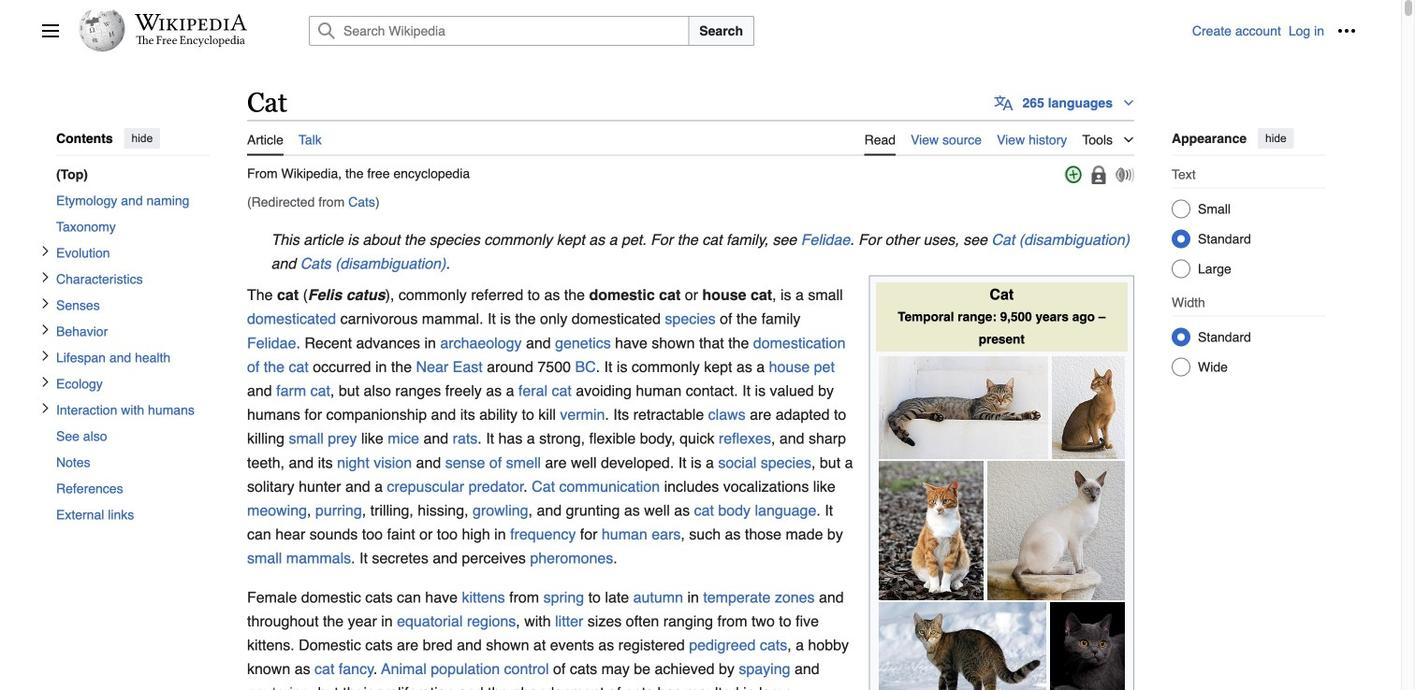 Task type: locate. For each thing, give the bounding box(es) containing it.
3 wikimedia expand image from the top
[[40, 351, 51, 362]]

0 vertical spatial wikimedia expand image
[[40, 246, 51, 257]]

page semi-protected image
[[1090, 166, 1109, 184]]

2 vertical spatial wikimedia expand image
[[40, 403, 51, 414]]

wikipedia image
[[135, 14, 247, 31]]

this is a good article. click here for more information. image
[[1065, 166, 1082, 184]]

Search Wikipedia search field
[[309, 16, 689, 46]]

1 wikimedia expand image from the top
[[40, 246, 51, 257]]

note
[[247, 228, 1135, 276]]

None search field
[[286, 16, 1189, 46]]

2 wikimedia expand image from the top
[[40, 272, 51, 283]]

personal tools element
[[1189, 16, 1366, 46]]

1 vertical spatial wikimedia expand image
[[40, 272, 51, 283]]

wikimedia expand image
[[40, 246, 51, 257], [40, 272, 51, 283], [40, 403, 51, 414]]

listen to this article image
[[1116, 168, 1135, 182]]

wikimedia expand image
[[40, 298, 51, 309], [40, 324, 51, 336], [40, 351, 51, 362], [40, 377, 51, 388]]

1 wikimedia expand image from the top
[[40, 298, 51, 309]]



Task type: describe. For each thing, give the bounding box(es) containing it.
3 wikimedia expand image from the top
[[40, 403, 51, 414]]

4 wikimedia expand image from the top
[[40, 377, 51, 388]]

the free encyclopedia image
[[136, 36, 246, 48]]

menu image
[[41, 22, 60, 40]]

2 wikimedia expand image from the top
[[40, 324, 51, 336]]

language progressive image
[[995, 93, 1013, 112]]

ellipsis image
[[1338, 22, 1357, 40]]



Task type: vqa. For each thing, say whether or not it's contained in the screenshot.
second wikimedia expand icon
yes



